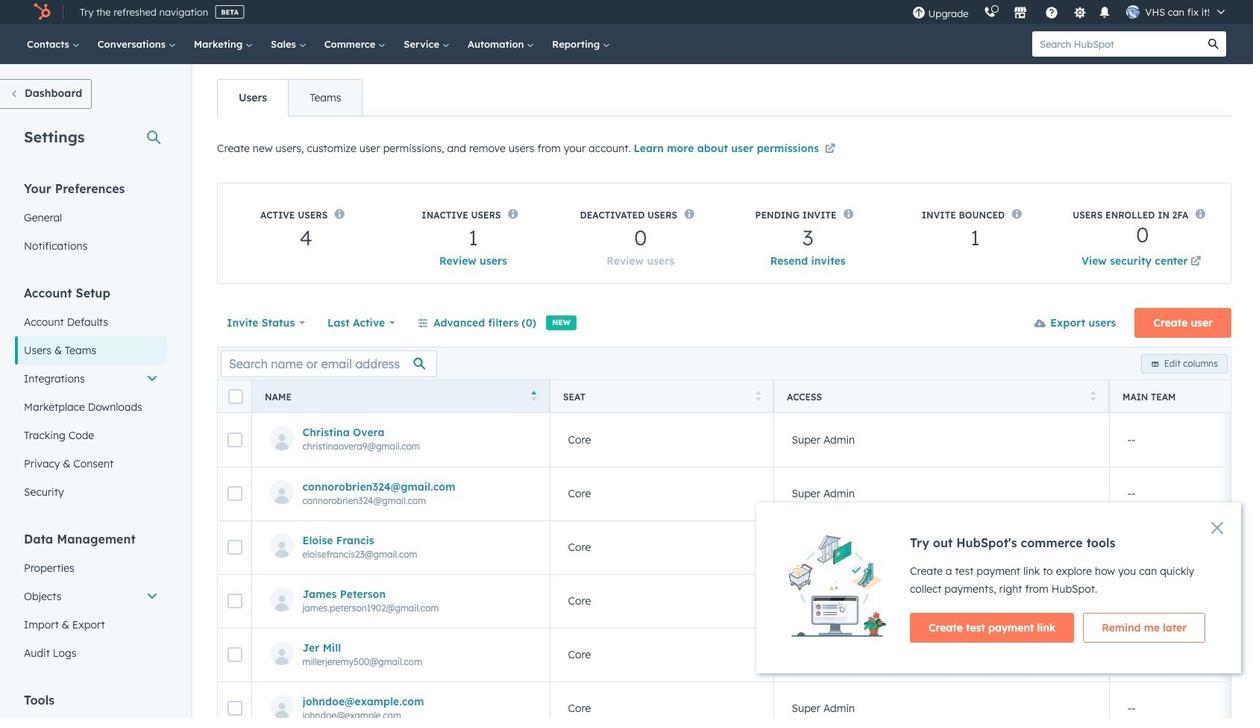 Task type: describe. For each thing, give the bounding box(es) containing it.
account setup element
[[15, 285, 167, 507]]

1 main team element from the top
[[1110, 521, 1254, 575]]

press to sort. image
[[756, 391, 762, 401]]

press to sort. image
[[1092, 391, 1097, 401]]

ascending sort. press to sort descending. element
[[532, 391, 537, 403]]

marketplaces image
[[1014, 7, 1027, 20]]

3 main team element from the top
[[1110, 628, 1254, 682]]

Search HubSpot search field
[[1033, 31, 1202, 57]]

ascending sort. press to sort descending. image
[[532, 391, 537, 401]]



Task type: vqa. For each thing, say whether or not it's contained in the screenshot.
menu
yes



Task type: locate. For each thing, give the bounding box(es) containing it.
navigation
[[217, 79, 363, 116]]

press to sort. element
[[756, 391, 762, 403], [1092, 391, 1097, 403]]

link opens in a new window image
[[825, 144, 836, 155]]

data management element
[[15, 531, 167, 668]]

Search name or email address search field
[[221, 350, 437, 377]]

menu
[[905, 0, 1236, 24]]

0 horizontal spatial press to sort. element
[[756, 391, 762, 403]]

2 press to sort. element from the left
[[1092, 391, 1097, 403]]

1 press to sort. element from the left
[[756, 391, 762, 403]]

main team element
[[1110, 521, 1254, 575], [1110, 575, 1254, 628], [1110, 628, 1254, 682]]

your preferences element
[[15, 181, 167, 260]]

ruby anderson image
[[1127, 5, 1140, 19]]

2 main team element from the top
[[1110, 575, 1254, 628]]

1 horizontal spatial press to sort. element
[[1092, 391, 1097, 403]]

close image
[[1212, 522, 1224, 534]]

link opens in a new window image
[[825, 141, 836, 159], [1191, 254, 1202, 272], [1191, 257, 1202, 268]]

access element
[[774, 628, 1110, 682]]



